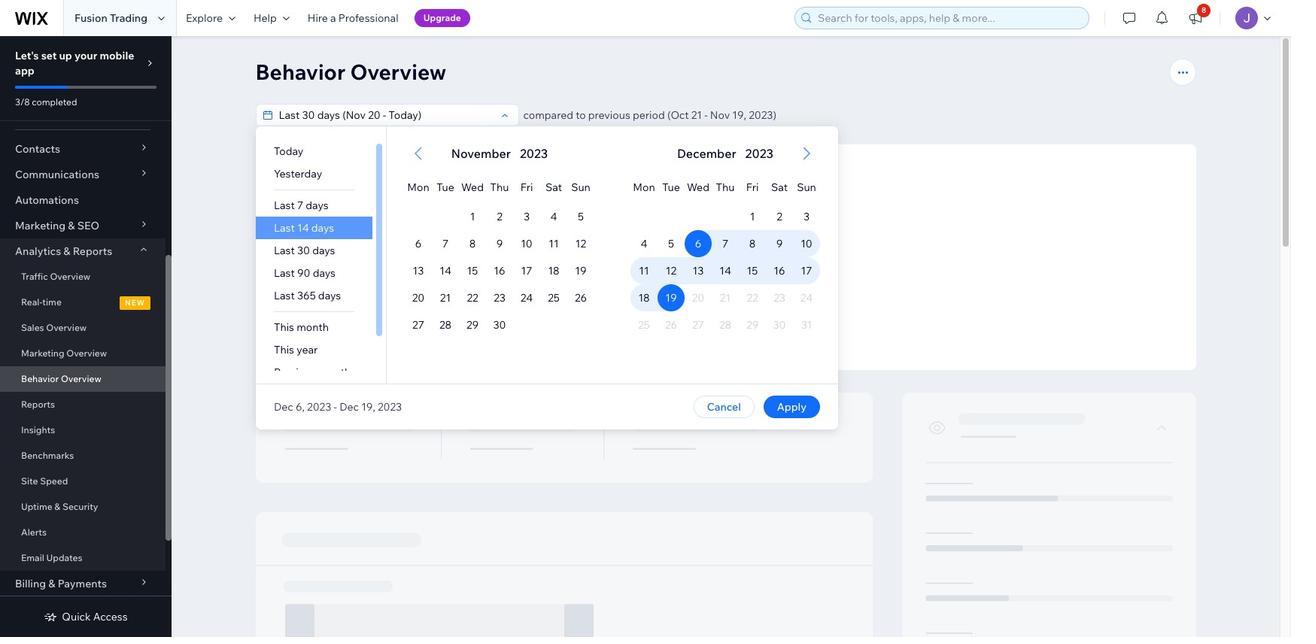 Task type: vqa. For each thing, say whether or not it's contained in the screenshot.


Task type: locate. For each thing, give the bounding box(es) containing it.
- left nov
[[705, 108, 708, 122]]

1 vertical spatial 19,
[[361, 401, 375, 414]]

19, right 6,
[[361, 401, 375, 414]]

0 vertical spatial marketing
[[15, 219, 66, 233]]

0 vertical spatial 19
[[575, 264, 587, 278]]

tue down december
[[662, 181, 680, 194]]

1 vertical spatial traffic
[[765, 318, 790, 330]]

fusion trading
[[75, 11, 148, 25]]

grid containing december
[[612, 126, 838, 384]]

0 horizontal spatial mon tue wed thu
[[407, 181, 509, 194]]

0 vertical spatial reports
[[73, 245, 112, 258]]

2 row group from the left
[[612, 203, 838, 384]]

0 vertical spatial month
[[296, 321, 329, 334]]

behavior overview inside behavior overview link
[[21, 373, 101, 385]]

19, right nov
[[733, 108, 747, 122]]

reports
[[73, 245, 112, 258], [21, 399, 55, 410]]

behavior
[[256, 59, 346, 85], [21, 373, 59, 385]]

15 up "site"
[[747, 264, 758, 278]]

help
[[254, 11, 277, 25]]

row
[[405, 167, 594, 203], [630, 167, 820, 203], [405, 203, 594, 230], [630, 203, 820, 230], [405, 230, 594, 257], [630, 230, 820, 257], [405, 257, 594, 285], [630, 257, 820, 285], [405, 285, 594, 312], [630, 285, 820, 312], [405, 312, 594, 339], [630, 312, 820, 339]]

1 horizontal spatial 10
[[801, 237, 813, 251]]

0 horizontal spatial 15
[[467, 264, 478, 278]]

days right '90' at the top left of page
[[313, 267, 335, 280]]

overview down marketing overview link
[[61, 373, 101, 385]]

1 horizontal spatial 17
[[801, 264, 812, 278]]

7
[[297, 199, 303, 212], [442, 237, 448, 251], [722, 237, 728, 251]]

mon for 4
[[633, 181, 655, 194]]

overview
[[668, 292, 706, 304]]

behavior down hire
[[256, 59, 346, 85]]

20
[[412, 291, 424, 305]]

your left "site"
[[731, 292, 749, 304]]

90
[[297, 267, 310, 280]]

dec right 6,
[[339, 401, 359, 414]]

row group
[[387, 203, 612, 384], [612, 203, 838, 384]]

2 wed from the left
[[687, 181, 710, 194]]

marketing up analytics
[[15, 219, 66, 233]]

learn how to boost your traffic link
[[662, 317, 790, 331]]

0 horizontal spatial sun
[[571, 181, 590, 194]]

& right uptime
[[54, 501, 60, 513]]

0 horizontal spatial thu
[[490, 181, 509, 194]]

5 inside row
[[668, 237, 674, 251]]

1 last from the top
[[274, 199, 295, 212]]

mon tue wed thu for 5
[[633, 181, 735, 194]]

2 thu from the left
[[716, 181, 735, 194]]

grid
[[387, 126, 612, 384], [612, 126, 838, 384]]

None field
[[274, 105, 496, 126]]

site speed
[[21, 476, 68, 487]]

2 this from the top
[[274, 343, 294, 357]]

&
[[68, 219, 75, 233], [63, 245, 70, 258], [54, 501, 60, 513], [48, 577, 55, 591]]

1 2 from the left
[[497, 210, 502, 224]]

2 fri from the left
[[746, 181, 759, 194]]

get
[[640, 292, 654, 304]]

2 13 from the left
[[693, 264, 704, 278]]

days for last 90 days
[[313, 267, 335, 280]]

1 vertical spatial 12
[[666, 264, 677, 278]]

month up the dec 6, 2023 - dec 19, 2023
[[318, 366, 351, 379]]

1 horizontal spatial 30
[[493, 318, 506, 332]]

overview for sales overview link
[[46, 322, 87, 334]]

0 horizontal spatial 8
[[469, 237, 476, 251]]

1 vertical spatial 5
[[668, 237, 674, 251]]

1 vertical spatial behavior
[[21, 373, 59, 385]]

2023
[[520, 146, 548, 161], [745, 146, 773, 161], [307, 401, 331, 414], [377, 401, 402, 414]]

apply button
[[764, 396, 820, 419]]

your inside not enough traffic you'll get an overview once your site has more traffic.
[[731, 292, 749, 304]]

thu
[[490, 181, 509, 194], [716, 181, 735, 194]]

mon
[[407, 181, 429, 194], [633, 181, 655, 194]]

1 horizontal spatial 7
[[442, 237, 448, 251]]

1 vertical spatial behavior overview
[[21, 373, 101, 385]]

4
[[550, 210, 557, 224], [641, 237, 647, 251]]

contacts button
[[0, 136, 166, 162]]

2 grid from the left
[[612, 126, 838, 384]]

2 horizontal spatial 8
[[1202, 5, 1207, 15]]

2 for 10
[[497, 210, 502, 224]]

11 up 25
[[549, 237, 559, 251]]

0 horizontal spatial wed
[[461, 181, 484, 194]]

1 horizontal spatial 1
[[750, 210, 755, 224]]

alert containing december
[[673, 145, 778, 163]]

2 vertical spatial your
[[745, 318, 763, 330]]

19 right get
[[665, 291, 677, 305]]

1 vertical spatial 11
[[639, 264, 649, 278]]

1 horizontal spatial behavior overview
[[256, 59, 447, 85]]

8
[[1202, 5, 1207, 15], [469, 237, 476, 251], [749, 237, 756, 251]]

previous month
[[274, 366, 351, 379]]

your
[[75, 49, 97, 62], [731, 292, 749, 304], [745, 318, 763, 330]]

0 vertical spatial 30
[[297, 244, 310, 257]]

22
[[467, 291, 478, 305]]

3 last from the top
[[274, 244, 295, 257]]

row containing 4
[[630, 230, 820, 257]]

last left '90' at the top left of page
[[274, 267, 295, 280]]

hire a professional link
[[299, 0, 408, 36]]

to left previous
[[576, 108, 586, 122]]

1 alert from the left
[[447, 145, 552, 163]]

1 horizontal spatial 19
[[665, 291, 677, 305]]

1 horizontal spatial reports
[[73, 245, 112, 258]]

17 up 24
[[521, 264, 532, 278]]

2023)
[[749, 108, 777, 122]]

1 thu from the left
[[490, 181, 509, 194]]

alert down nov
[[673, 145, 778, 163]]

your right up
[[75, 49, 97, 62]]

sat down 2023) at the right of page
[[771, 181, 788, 194]]

uptime & security link
[[0, 495, 166, 520]]

19
[[575, 264, 587, 278], [665, 291, 677, 305]]

last for last 14 days
[[274, 221, 295, 235]]

0 horizontal spatial tue
[[436, 181, 454, 194]]

13 down wednesday, december 6, 2023 cell
[[693, 264, 704, 278]]

1 horizontal spatial dec
[[339, 401, 359, 414]]

1 vertical spatial 30
[[493, 318, 506, 332]]

1 horizontal spatial 14
[[439, 264, 451, 278]]

1 tue from the left
[[436, 181, 454, 194]]

last down last 14 days
[[274, 244, 295, 257]]

15 up the 22
[[467, 264, 478, 278]]

2 6 from the left
[[695, 237, 701, 251]]

1 horizontal spatial 21
[[692, 108, 702, 122]]

wed for 7
[[687, 181, 710, 194]]

sales overview link
[[0, 315, 166, 341]]

4 inside row
[[641, 237, 647, 251]]

9
[[496, 237, 503, 251], [776, 237, 783, 251]]

0 vertical spatial to
[[576, 108, 586, 122]]

list box containing today
[[256, 140, 386, 384]]

4 last from the top
[[274, 267, 295, 280]]

compared
[[524, 108, 574, 122]]

18 up 25
[[548, 264, 559, 278]]

mon tue wed thu down november
[[407, 181, 509, 194]]

1 sun from the left
[[571, 181, 590, 194]]

0 horizontal spatial 21
[[440, 291, 451, 305]]

0 horizontal spatial 19
[[575, 264, 587, 278]]

this left year
[[274, 343, 294, 357]]

last
[[274, 199, 295, 212], [274, 221, 295, 235], [274, 244, 295, 257], [274, 267, 295, 280], [274, 289, 295, 303]]

16 up the has at the top right of the page
[[774, 264, 785, 278]]

1 vertical spatial 21
[[440, 291, 451, 305]]

21 right (oct
[[692, 108, 702, 122]]

1 horizontal spatial thu
[[716, 181, 735, 194]]

0 horizontal spatial 9
[[496, 237, 503, 251]]

0 vertical spatial your
[[75, 49, 97, 62]]

0 horizontal spatial behavior overview
[[21, 373, 101, 385]]

0 vertical spatial behavior
[[256, 59, 346, 85]]

0 horizontal spatial mon
[[407, 181, 429, 194]]

today
[[274, 145, 303, 158]]

alerts link
[[0, 520, 166, 546]]

time
[[42, 297, 62, 308]]

wed
[[461, 181, 484, 194], [687, 181, 710, 194]]

0 vertical spatial this
[[274, 321, 294, 334]]

days right 365
[[318, 289, 341, 303]]

thu down november
[[490, 181, 509, 194]]

2 dec from the left
[[339, 401, 359, 414]]

year
[[296, 343, 318, 357]]

2 for 8
[[777, 210, 782, 224]]

1 vertical spatial month
[[318, 366, 351, 379]]

sat
[[545, 181, 562, 194], [771, 181, 788, 194]]

1 3 from the left
[[524, 210, 530, 224]]

15
[[467, 264, 478, 278], [747, 264, 758, 278]]

0 vertical spatial 19,
[[733, 108, 747, 122]]

0 horizontal spatial 10
[[521, 237, 532, 251]]

6 up not
[[695, 237, 701, 251]]

overview down sales overview link
[[66, 348, 107, 359]]

0 horizontal spatial 17
[[521, 264, 532, 278]]

14 up 28 at the left of page
[[439, 264, 451, 278]]

10 up more in the right of the page
[[801, 237, 813, 251]]

25
[[548, 291, 560, 305]]

1 vertical spatial 18
[[638, 291, 650, 305]]

1 horizontal spatial sun
[[797, 181, 816, 194]]

30 up '90' at the top left of page
[[297, 244, 310, 257]]

tue
[[436, 181, 454, 194], [662, 181, 680, 194]]

1 horizontal spatial 19,
[[733, 108, 747, 122]]

& right billing at the bottom left of page
[[48, 577, 55, 591]]

reports up insights
[[21, 399, 55, 410]]

1 15 from the left
[[467, 264, 478, 278]]

1 grid from the left
[[387, 126, 612, 384]]

wed down december
[[687, 181, 710, 194]]

apply
[[777, 401, 807, 414]]

tue for 7
[[436, 181, 454, 194]]

21 inside row
[[440, 291, 451, 305]]

uptime
[[21, 501, 52, 513]]

month for previous month
[[318, 366, 351, 379]]

overview up marketing overview
[[46, 322, 87, 334]]

& left the seo at the top
[[68, 219, 75, 233]]

1 sat from the left
[[545, 181, 562, 194]]

12 up "26"
[[575, 237, 586, 251]]

1 horizontal spatial -
[[705, 108, 708, 122]]

0 horizontal spatial 3
[[524, 210, 530, 224]]

1 fri from the left
[[520, 181, 533, 194]]

0 horizontal spatial 14
[[297, 221, 309, 235]]

sat for 11
[[545, 181, 562, 194]]

1 horizontal spatial 6
[[695, 237, 701, 251]]

more
[[785, 292, 807, 304]]

communications
[[15, 168, 99, 181]]

insights
[[21, 425, 55, 436]]

0 vertical spatial 21
[[692, 108, 702, 122]]

1 horizontal spatial 16
[[774, 264, 785, 278]]

3 for 11
[[524, 210, 530, 224]]

8 button
[[1180, 0, 1213, 36]]

1 horizontal spatial 18
[[638, 291, 650, 305]]

0 horizontal spatial 11
[[549, 237, 559, 251]]

sales overview
[[21, 322, 87, 334]]

30 right 29
[[493, 318, 506, 332]]

16 up 23
[[494, 264, 505, 278]]

2 last from the top
[[274, 221, 295, 235]]

6 up '20' on the left top
[[415, 237, 421, 251]]

0 vertical spatial traffic
[[741, 274, 772, 288]]

0 vertical spatial 11
[[549, 237, 559, 251]]

11
[[549, 237, 559, 251], [639, 264, 649, 278]]

18 left an
[[638, 291, 650, 305]]

1 vertical spatial your
[[731, 292, 749, 304]]

behavior overview down the hire a professional
[[256, 59, 447, 85]]

behavior overview down marketing overview
[[21, 373, 101, 385]]

0 horizontal spatial 2
[[497, 210, 502, 224]]

thu down december
[[716, 181, 735, 194]]

5
[[578, 210, 584, 224], [668, 237, 674, 251]]

sat down compared
[[545, 181, 562, 194]]

0 horizontal spatial 13
[[413, 264, 424, 278]]

to
[[576, 108, 586, 122], [707, 318, 716, 330]]

grid containing november
[[387, 126, 612, 384]]

marketing inside dropdown button
[[15, 219, 66, 233]]

0 vertical spatial behavior overview
[[256, 59, 447, 85]]

21 right '20' on the left top
[[440, 291, 451, 305]]

2 1 from the left
[[750, 210, 755, 224]]

december
[[677, 146, 736, 161]]

3
[[524, 210, 530, 224], [804, 210, 810, 224]]

1 horizontal spatial sat
[[771, 181, 788, 194]]

last left 365
[[274, 289, 295, 303]]

overview down analytics & reports
[[50, 271, 91, 282]]

2 sun from the left
[[797, 181, 816, 194]]

last 90 days
[[274, 267, 335, 280]]

0 horizontal spatial sat
[[545, 181, 562, 194]]

1 dec from the left
[[274, 401, 293, 414]]

list box
[[256, 140, 386, 384]]

0 horizontal spatial behavior
[[21, 373, 59, 385]]

reports inside dropdown button
[[73, 245, 112, 258]]

this up this year
[[274, 321, 294, 334]]

1 wed from the left
[[461, 181, 484, 194]]

email updates link
[[0, 546, 166, 571]]

1 vertical spatial -
[[334, 401, 337, 414]]

0 horizontal spatial 1
[[470, 210, 475, 224]]

days up 'last 90 days'
[[312, 244, 335, 257]]

2 alert from the left
[[673, 145, 778, 163]]

13 up '20' on the left top
[[413, 264, 424, 278]]

17 up more in the right of the page
[[801, 264, 812, 278]]

30
[[297, 244, 310, 257], [493, 318, 506, 332]]

behavior overview
[[256, 59, 447, 85], [21, 373, 101, 385]]

8 inside 8 button
[[1202, 5, 1207, 15]]

1 horizontal spatial fri
[[746, 181, 759, 194]]

1 horizontal spatial alert
[[673, 145, 778, 163]]

last up last 14 days
[[274, 199, 295, 212]]

5 last from the top
[[274, 289, 295, 303]]

last for last 90 days
[[274, 267, 295, 280]]

behavior inside behavior overview link
[[21, 373, 59, 385]]

1 1 from the left
[[470, 210, 475, 224]]

help button
[[245, 0, 299, 36]]

alert
[[447, 145, 552, 163], [673, 145, 778, 163]]

traffic.
[[809, 292, 837, 304]]

alert down compared
[[447, 145, 552, 163]]

1 horizontal spatial 9
[[776, 237, 783, 251]]

& for analytics
[[63, 245, 70, 258]]

trading
[[110, 11, 148, 25]]

6
[[415, 237, 421, 251], [695, 237, 701, 251]]

month up year
[[296, 321, 329, 334]]

days up last 14 days
[[305, 199, 328, 212]]

2
[[497, 210, 502, 224], [777, 210, 782, 224]]

thu for 7
[[716, 181, 735, 194]]

days for last 30 days
[[312, 244, 335, 257]]

1 13 from the left
[[413, 264, 424, 278]]

hire a professional
[[308, 11, 399, 25]]

0 horizontal spatial fri
[[520, 181, 533, 194]]

19 up "26"
[[575, 264, 587, 278]]

1 vertical spatial marketing
[[21, 348, 64, 359]]

1 6 from the left
[[415, 237, 421, 251]]

1 horizontal spatial 13
[[693, 264, 704, 278]]

marketing down sales
[[21, 348, 64, 359]]

11 up get
[[639, 264, 649, 278]]

last down last 7 days
[[274, 221, 295, 235]]

days for last 365 days
[[318, 289, 341, 303]]

1 mon from the left
[[407, 181, 429, 194]]

- right 6,
[[334, 401, 337, 414]]

wed down november
[[461, 181, 484, 194]]

365
[[297, 289, 316, 303]]

2 tue from the left
[[662, 181, 680, 194]]

1 horizontal spatial 4
[[641, 237, 647, 251]]

1 horizontal spatial to
[[707, 318, 716, 330]]

traffic
[[21, 271, 48, 282]]

days up last 30 days in the top left of the page
[[311, 221, 334, 235]]

enough
[[701, 274, 739, 288]]

2 sat from the left
[[771, 181, 788, 194]]

2 15 from the left
[[747, 264, 758, 278]]

2 mon tue wed thu from the left
[[633, 181, 735, 194]]

10 up 24
[[521, 237, 532, 251]]

behavior down marketing overview
[[21, 373, 59, 385]]

1 horizontal spatial 12
[[666, 264, 677, 278]]

1 horizontal spatial wed
[[687, 181, 710, 194]]

2 mon from the left
[[633, 181, 655, 194]]

1 mon tue wed thu from the left
[[407, 181, 509, 194]]

1 vertical spatial 19
[[665, 291, 677, 305]]

site
[[21, 476, 38, 487]]

1 horizontal spatial tue
[[662, 181, 680, 194]]

updates
[[46, 553, 82, 564]]

& down marketing & seo
[[63, 245, 70, 258]]

0 vertical spatial 4
[[550, 210, 557, 224]]

1 this from the top
[[274, 321, 294, 334]]

yesterday
[[274, 167, 322, 181]]

mon tue wed thu down december
[[633, 181, 735, 194]]

1 horizontal spatial mon
[[633, 181, 655, 194]]

1
[[470, 210, 475, 224], [750, 210, 755, 224]]

0 horizontal spatial 4
[[550, 210, 557, 224]]

dec left 6,
[[274, 401, 293, 414]]

traffic up "site"
[[741, 274, 772, 288]]

9 up 23
[[496, 237, 503, 251]]

email
[[21, 553, 44, 564]]

12 left not
[[666, 264, 677, 278]]

9 up the has at the top right of the page
[[776, 237, 783, 251]]

14 up once
[[719, 264, 731, 278]]

0 vertical spatial 5
[[578, 210, 584, 224]]

-
[[705, 108, 708, 122], [334, 401, 337, 414]]

traffic down the has at the top right of the page
[[765, 318, 790, 330]]

2 16 from the left
[[774, 264, 785, 278]]

your right boost
[[745, 318, 763, 330]]

1 horizontal spatial 15
[[747, 264, 758, 278]]

2 3 from the left
[[804, 210, 810, 224]]

0 vertical spatial -
[[705, 108, 708, 122]]

to right how
[[707, 318, 716, 330]]

reports down the seo at the top
[[73, 245, 112, 258]]

14 up last 30 days in the top left of the page
[[297, 221, 309, 235]]

& for marketing
[[68, 219, 75, 233]]

alert containing november
[[447, 145, 552, 163]]

2 2 from the left
[[777, 210, 782, 224]]

tue down november
[[436, 181, 454, 194]]



Task type: describe. For each thing, give the bounding box(es) containing it.
tue for 5
[[662, 181, 680, 194]]

1 for 7
[[750, 210, 755, 224]]

once
[[708, 292, 729, 304]]

you'll
[[616, 292, 638, 304]]

your inside let's set up your mobile app
[[75, 49, 97, 62]]

& for billing
[[48, 577, 55, 591]]

automations
[[15, 193, 79, 207]]

(oct
[[668, 108, 689, 122]]

Search for tools, apps, help & more... field
[[814, 8, 1085, 29]]

0 horizontal spatial reports
[[21, 399, 55, 410]]

up
[[59, 49, 72, 62]]

compared to previous period (oct 21 - nov 19, 2023)
[[524, 108, 777, 122]]

quick access button
[[44, 611, 128, 624]]

29
[[466, 318, 478, 332]]

sales
[[21, 322, 44, 334]]

mon for 6
[[407, 181, 429, 194]]

nov
[[711, 108, 730, 122]]

row containing 20
[[405, 285, 594, 312]]

2 10 from the left
[[801, 237, 813, 251]]

sun for 12
[[571, 181, 590, 194]]

sun for 10
[[797, 181, 816, 194]]

6 inside cell
[[695, 237, 701, 251]]

billing & payments
[[15, 577, 107, 591]]

uptime & security
[[21, 501, 98, 513]]

set
[[41, 49, 57, 62]]

site
[[751, 292, 767, 304]]

speed
[[40, 476, 68, 487]]

fusion
[[75, 11, 108, 25]]

0 vertical spatial 12
[[575, 237, 586, 251]]

cancel button
[[693, 396, 755, 419]]

fri for 8
[[746, 181, 759, 194]]

1 horizontal spatial 8
[[749, 237, 756, 251]]

email updates
[[21, 553, 82, 564]]

24
[[520, 291, 533, 305]]

upgrade button
[[415, 9, 470, 27]]

tuesday, december 19, 2023 cell
[[658, 285, 685, 312]]

overview down professional
[[350, 59, 447, 85]]

overview for traffic overview link at the top of page
[[50, 271, 91, 282]]

wed for 9
[[461, 181, 484, 194]]

row containing 27
[[405, 312, 594, 339]]

previous
[[589, 108, 631, 122]]

page skeleton image
[[256, 393, 1197, 638]]

0 horizontal spatial 30
[[297, 244, 310, 257]]

days for last 7 days
[[305, 199, 328, 212]]

marketing overview
[[21, 348, 107, 359]]

traffic overview
[[21, 271, 91, 282]]

last 7 days
[[274, 199, 328, 212]]

not enough traffic you'll get an overview once your site has more traffic.
[[616, 274, 837, 304]]

cancel
[[707, 401, 741, 414]]

learn how to boost your traffic
[[662, 318, 790, 330]]

thu for 9
[[490, 181, 509, 194]]

30 inside row
[[493, 318, 506, 332]]

& for uptime
[[54, 501, 60, 513]]

27
[[412, 318, 424, 332]]

wednesday, december 6, 2023 cell
[[685, 230, 712, 257]]

last 30 days
[[274, 244, 335, 257]]

boost
[[718, 318, 742, 330]]

3 for 9
[[804, 210, 810, 224]]

upgrade
[[424, 12, 461, 23]]

0 horizontal spatial to
[[576, 108, 586, 122]]

1 17 from the left
[[521, 264, 532, 278]]

1 vertical spatial to
[[707, 318, 716, 330]]

1 for 9
[[470, 210, 475, 224]]

marketing for marketing overview
[[21, 348, 64, 359]]

1 9 from the left
[[496, 237, 503, 251]]

sidebar element
[[0, 36, 172, 638]]

learn
[[662, 318, 686, 330]]

security
[[62, 501, 98, 513]]

2 horizontal spatial 14
[[719, 264, 731, 278]]

communications button
[[0, 162, 166, 187]]

0 horizontal spatial 7
[[297, 199, 303, 212]]

period
[[633, 108, 665, 122]]

traffic overview link
[[0, 264, 166, 290]]

2 17 from the left
[[801, 264, 812, 278]]

real-
[[21, 297, 42, 308]]

overview for behavior overview link
[[61, 373, 101, 385]]

days for last 14 days
[[311, 221, 334, 235]]

last 14 days
[[274, 221, 334, 235]]

2 9 from the left
[[776, 237, 783, 251]]

1 16 from the left
[[494, 264, 505, 278]]

payments
[[58, 577, 107, 591]]

1 row group from the left
[[387, 203, 612, 384]]

month for this month
[[296, 321, 329, 334]]

hire
[[308, 11, 328, 25]]

has
[[769, 292, 783, 304]]

row containing 6
[[405, 230, 594, 257]]

1 horizontal spatial behavior
[[256, 59, 346, 85]]

this month
[[274, 321, 329, 334]]

overview for marketing overview link
[[66, 348, 107, 359]]

marketing & seo
[[15, 219, 99, 233]]

seo
[[77, 219, 99, 233]]

26
[[575, 291, 587, 305]]

completed
[[32, 96, 77, 108]]

this for this year
[[274, 343, 294, 357]]

last for last 7 days
[[274, 199, 295, 212]]

access
[[93, 611, 128, 624]]

fri for 10
[[520, 181, 533, 194]]

mon tue wed thu for 7
[[407, 181, 509, 194]]

last for last 365 days
[[274, 289, 295, 303]]

explore
[[186, 11, 223, 25]]

previous
[[274, 366, 316, 379]]

traffic inside not enough traffic you'll get an overview once your site has more traffic.
[[741, 274, 772, 288]]

sat for 9
[[771, 181, 788, 194]]

row containing 18
[[630, 285, 820, 312]]

not
[[680, 274, 698, 288]]

mobile
[[100, 49, 134, 62]]

3/8
[[15, 96, 30, 108]]

6,
[[295, 401, 304, 414]]

0 horizontal spatial 19,
[[361, 401, 375, 414]]

2 horizontal spatial 7
[[722, 237, 728, 251]]

1 horizontal spatial 11
[[639, 264, 649, 278]]

site speed link
[[0, 469, 166, 495]]

row containing 11
[[630, 257, 820, 285]]

19 inside tuesday, december 19, 2023 cell
[[665, 291, 677, 305]]

benchmarks
[[21, 450, 74, 461]]

quick access
[[62, 611, 128, 624]]

new
[[125, 298, 145, 308]]

november
[[451, 146, 511, 161]]

marketing overview link
[[0, 341, 166, 367]]

a
[[331, 11, 336, 25]]

app
[[15, 64, 34, 78]]

row containing 13
[[405, 257, 594, 285]]

real-time
[[21, 297, 62, 308]]

quick
[[62, 611, 91, 624]]

automations link
[[0, 187, 166, 213]]

reports link
[[0, 392, 166, 418]]

an
[[656, 292, 666, 304]]

contacts
[[15, 142, 60, 156]]

1 10 from the left
[[521, 237, 532, 251]]

23
[[494, 291, 505, 305]]

0 horizontal spatial -
[[334, 401, 337, 414]]

billing
[[15, 577, 46, 591]]

let's set up your mobile app
[[15, 49, 134, 78]]

marketing for marketing & seo
[[15, 219, 66, 233]]

this year
[[274, 343, 318, 357]]

3/8 completed
[[15, 96, 77, 108]]

analytics
[[15, 245, 61, 258]]

last for last 30 days
[[274, 244, 295, 257]]

this for this month
[[274, 321, 294, 334]]

dec 6, 2023 - dec 19, 2023
[[274, 401, 402, 414]]

0 vertical spatial 18
[[548, 264, 559, 278]]

how
[[688, 318, 705, 330]]



